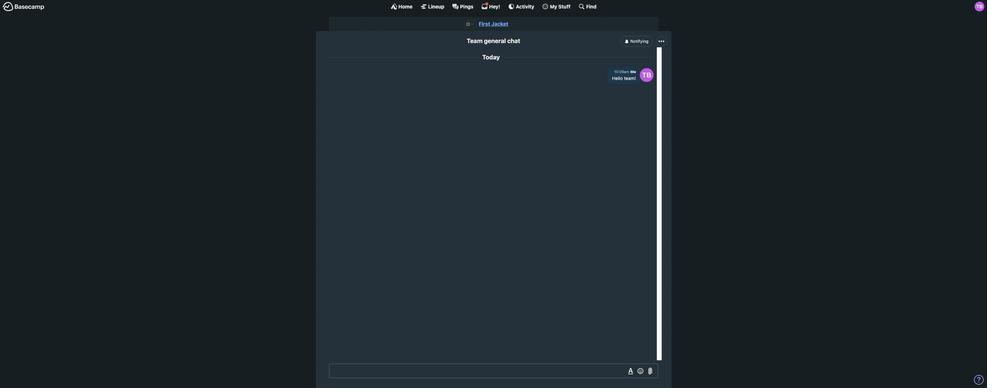 Task type: vqa. For each thing, say whether or not it's contained in the screenshot.
Dec
no



Task type: describe. For each thing, give the bounding box(es) containing it.
lineup link
[[421, 3, 445, 10]]

my stuff button
[[542, 3, 571, 10]]

first jacket link
[[479, 21, 509, 27]]

today
[[483, 54, 500, 61]]

my
[[550, 3, 557, 9]]

main element
[[0, 0, 988, 13]]

my stuff
[[550, 3, 571, 9]]

notifying link
[[621, 36, 653, 47]]

find
[[586, 3, 597, 9]]

hey! button
[[481, 2, 500, 10]]

activity link
[[508, 3, 535, 10]]

notifying
[[631, 39, 649, 44]]

stuff
[[559, 3, 571, 9]]

general
[[484, 37, 506, 45]]

team
[[467, 37, 483, 45]]

home link
[[391, 3, 413, 10]]

hello
[[612, 76, 623, 81]]

chat
[[508, 37, 521, 45]]

switch accounts image
[[3, 2, 44, 12]]

lineup
[[428, 3, 445, 9]]

team general chat
[[467, 37, 521, 45]]



Task type: locate. For each thing, give the bounding box(es) containing it.
10:09am
[[614, 70, 630, 74]]

first jacket
[[479, 21, 509, 27]]

team!
[[624, 76, 636, 81]]

hey!
[[489, 3, 500, 9]]

pings
[[460, 3, 474, 9]]

activity
[[516, 3, 535, 9]]

10:09am element
[[614, 70, 630, 74]]

first
[[479, 21, 490, 27]]

tyler black image
[[640, 68, 654, 82]]

home
[[399, 3, 413, 9]]

jacket
[[492, 21, 509, 27]]

10:09am hello team!
[[612, 70, 636, 81]]

tyler black image
[[975, 2, 985, 11]]

None text field
[[329, 364, 659, 379]]

pings button
[[452, 3, 474, 10]]

10:09am link
[[614, 70, 630, 74]]

find button
[[579, 3, 597, 10]]



